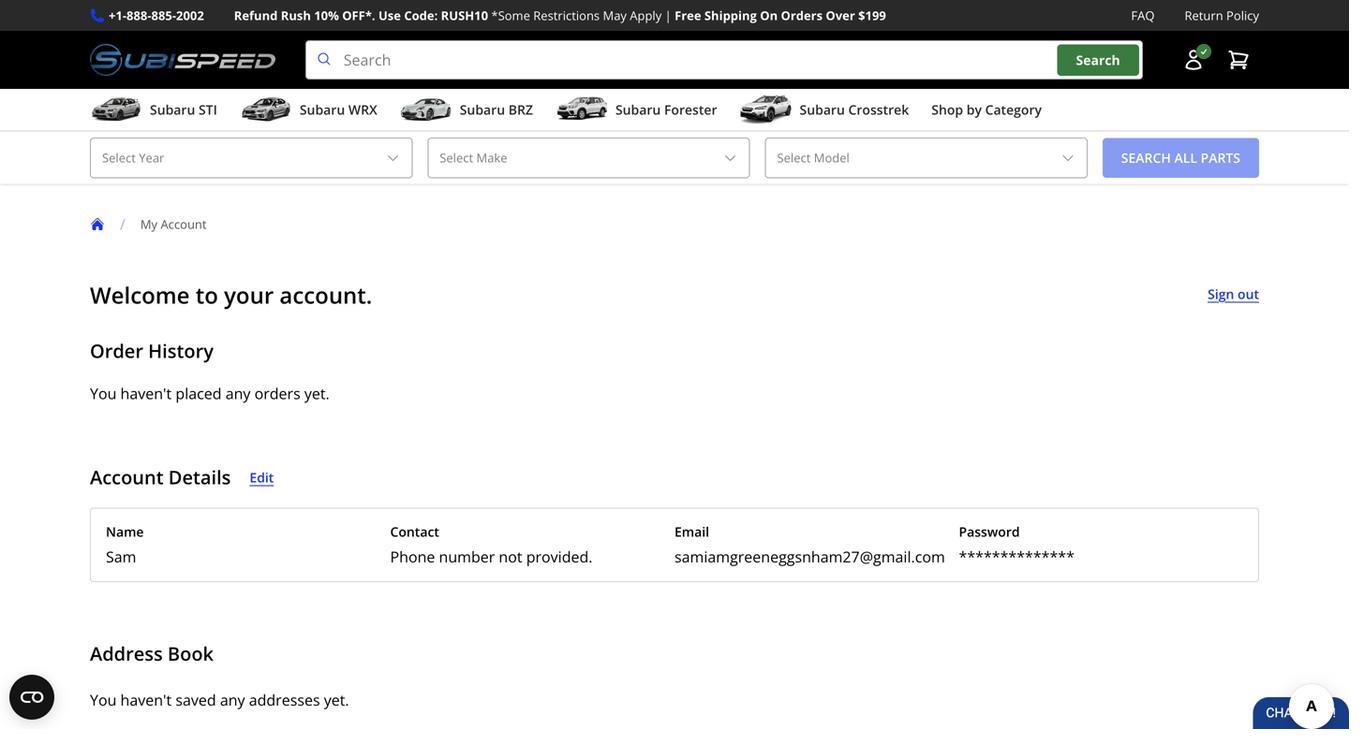 Task type: vqa. For each thing, say whether or not it's contained in the screenshot.
Greay quality and great fitment
no



Task type: describe. For each thing, give the bounding box(es) containing it.
on
[[760, 7, 778, 24]]

888-
[[127, 7, 151, 24]]

edit
[[250, 469, 274, 487]]

you haven't placed any orders yet.
[[90, 384, 330, 404]]

sign out
[[1208, 285, 1259, 303]]

my account
[[140, 216, 207, 233]]

1 vertical spatial account
[[90, 465, 164, 491]]

orders
[[781, 7, 823, 24]]

885-
[[151, 7, 176, 24]]

+1-
[[109, 7, 127, 24]]

out
[[1238, 285, 1259, 303]]

rush
[[281, 7, 311, 24]]

Select Year button
[[90, 138, 413, 179]]

orders
[[254, 384, 300, 404]]

number
[[439, 547, 495, 567]]

phone
[[390, 547, 435, 567]]

crosstrek
[[848, 101, 909, 119]]

your
[[224, 280, 274, 311]]

**************
[[959, 547, 1075, 567]]

password
[[959, 523, 1020, 541]]

10%
[[314, 7, 339, 24]]

sign
[[1208, 285, 1234, 303]]

subaru for subaru crosstrek
[[800, 101, 845, 119]]

return policy link
[[1185, 6, 1259, 25]]

faq link
[[1131, 6, 1155, 25]]

home image
[[90, 217, 105, 232]]

you haven't saved any addresses yet.
[[90, 691, 349, 711]]

over
[[826, 7, 855, 24]]

+1-888-885-2002
[[109, 7, 204, 24]]

search input field
[[305, 40, 1143, 80]]

history
[[148, 338, 214, 364]]

a subaru forester thumbnail image image
[[556, 96, 608, 124]]

restrictions
[[533, 7, 600, 24]]

|
[[665, 7, 672, 24]]

select model image
[[1060, 151, 1075, 166]]

$199
[[858, 7, 886, 24]]

account.
[[280, 280, 372, 311]]

email samiamgreeneggsnham27@gmail.com
[[675, 523, 945, 567]]

details
[[168, 465, 231, 491]]

email
[[675, 523, 709, 541]]

a subaru sti thumbnail image image
[[90, 96, 142, 124]]

my account link
[[140, 216, 222, 233]]

a subaru brz thumbnail image image
[[400, 96, 452, 124]]

by
[[967, 101, 982, 119]]

subaru brz
[[460, 101, 533, 119]]

*some
[[491, 7, 530, 24]]

welcome to your account.
[[90, 280, 372, 311]]

subaru wrx button
[[240, 93, 377, 130]]

you for order history
[[90, 384, 117, 404]]

policy
[[1227, 7, 1259, 24]]

haven't for order
[[120, 384, 172, 404]]

off*.
[[342, 7, 375, 24]]

subaru for subaru brz
[[460, 101, 505, 119]]

haven't for address
[[120, 691, 172, 711]]

yet. for order history
[[304, 384, 330, 404]]

return policy
[[1185, 7, 1259, 24]]

password **************
[[959, 523, 1075, 567]]

button image
[[1183, 49, 1205, 71]]

my
[[140, 216, 157, 233]]

any for order history
[[226, 384, 251, 404]]

saved
[[176, 691, 216, 711]]

shop by category button
[[932, 93, 1042, 130]]

0 vertical spatial account
[[161, 216, 207, 233]]

placed
[[176, 384, 222, 404]]

address book
[[90, 641, 214, 667]]

account details
[[90, 465, 231, 491]]

you for address book
[[90, 691, 117, 711]]

select year image
[[385, 151, 400, 166]]

refund rush 10% off*. use code: rush10 *some restrictions may apply | free shipping on orders over $199
[[234, 7, 886, 24]]

addresses
[[249, 691, 320, 711]]

search
[[1076, 51, 1120, 69]]

subaru for subaru sti
[[150, 101, 195, 119]]

sam
[[106, 547, 136, 567]]

edit link
[[250, 467, 274, 489]]

subaru sti button
[[90, 93, 217, 130]]



Task type: locate. For each thing, give the bounding box(es) containing it.
you
[[90, 384, 117, 404], [90, 691, 117, 711]]

any
[[226, 384, 251, 404], [220, 691, 245, 711]]

0 vertical spatial any
[[226, 384, 251, 404]]

you down 'order'
[[90, 384, 117, 404]]

any for address book
[[220, 691, 245, 711]]

contact
[[390, 523, 439, 541]]

1 vertical spatial yet.
[[324, 691, 349, 711]]

search button
[[1057, 44, 1139, 76]]

code:
[[404, 7, 438, 24]]

subaru crosstrek
[[800, 101, 909, 119]]

haven't down address book
[[120, 691, 172, 711]]

use
[[379, 7, 401, 24]]

wrx
[[348, 101, 377, 119]]

contact phone number not provided.
[[390, 523, 593, 567]]

name
[[106, 523, 144, 541]]

you down address
[[90, 691, 117, 711]]

1 vertical spatial you
[[90, 691, 117, 711]]

haven't down "order history" on the left top
[[120, 384, 172, 404]]

subaru crosstrek button
[[740, 93, 909, 130]]

not
[[499, 547, 522, 567]]

+1-888-885-2002 link
[[109, 6, 204, 25]]

shipping
[[705, 7, 757, 24]]

open widget image
[[9, 676, 54, 721]]

refund
[[234, 7, 278, 24]]

3 subaru from the left
[[460, 101, 505, 119]]

Select Model button
[[765, 138, 1088, 179]]

2 haven't from the top
[[120, 691, 172, 711]]

0 vertical spatial you
[[90, 384, 117, 404]]

samiamgreeneggsnham27@gmail.com
[[675, 547, 945, 567]]

category
[[985, 101, 1042, 119]]

1 vertical spatial haven't
[[120, 691, 172, 711]]

welcome
[[90, 280, 190, 311]]

yet. right addresses at the bottom left
[[324, 691, 349, 711]]

yet. for address book
[[324, 691, 349, 711]]

1 you from the top
[[90, 384, 117, 404]]

any right saved
[[220, 691, 245, 711]]

subaru sti
[[150, 101, 217, 119]]

order history
[[90, 338, 214, 364]]

1 subaru from the left
[[150, 101, 195, 119]]

name sam
[[106, 523, 144, 567]]

return
[[1185, 7, 1223, 24]]

subaru forester button
[[556, 93, 717, 130]]

subaru left sti
[[150, 101, 195, 119]]

subispeed logo image
[[90, 40, 275, 80]]

shop by category
[[932, 101, 1042, 119]]

2002
[[176, 7, 204, 24]]

subaru right a subaru crosstrek thumbnail image
[[800, 101, 845, 119]]

address
[[90, 641, 163, 667]]

1 haven't from the top
[[120, 384, 172, 404]]

subaru brz button
[[400, 93, 533, 130]]

subaru left brz
[[460, 101, 505, 119]]

subaru for subaru forester
[[616, 101, 661, 119]]

faq
[[1131, 7, 1155, 24]]

haven't
[[120, 384, 172, 404], [120, 691, 172, 711]]

a subaru wrx thumbnail image image
[[240, 96, 292, 124]]

to
[[196, 280, 218, 311]]

account up name
[[90, 465, 164, 491]]

subaru
[[150, 101, 195, 119], [300, 101, 345, 119], [460, 101, 505, 119], [616, 101, 661, 119], [800, 101, 845, 119]]

yet. right orders
[[304, 384, 330, 404]]

order
[[90, 338, 143, 364]]

0 vertical spatial haven't
[[120, 384, 172, 404]]

4 subaru from the left
[[616, 101, 661, 119]]

subaru left the wrx on the left of page
[[300, 101, 345, 119]]

2 subaru from the left
[[300, 101, 345, 119]]

2 you from the top
[[90, 691, 117, 711]]

subaru forester
[[616, 101, 717, 119]]

brz
[[509, 101, 533, 119]]

forester
[[664, 101, 717, 119]]

0 vertical spatial yet.
[[304, 384, 330, 404]]

a subaru crosstrek thumbnail image image
[[740, 96, 792, 124]]

rush10
[[441, 7, 488, 24]]

any left orders
[[226, 384, 251, 404]]

book
[[168, 641, 214, 667]]

1 vertical spatial any
[[220, 691, 245, 711]]

subaru wrx
[[300, 101, 377, 119]]

/
[[120, 214, 125, 234]]

apply
[[630, 7, 662, 24]]

sti
[[199, 101, 217, 119]]

select make image
[[723, 151, 738, 166]]

subaru inside dropdown button
[[460, 101, 505, 119]]

may
[[603, 7, 627, 24]]

5 subaru from the left
[[800, 101, 845, 119]]

sign out button
[[1208, 284, 1259, 305]]

subaru left forester
[[616, 101, 661, 119]]

account right my on the top of the page
[[161, 216, 207, 233]]

Select Make button
[[428, 138, 750, 179]]

subaru for subaru wrx
[[300, 101, 345, 119]]

free
[[675, 7, 701, 24]]

shop
[[932, 101, 963, 119]]

yet.
[[304, 384, 330, 404], [324, 691, 349, 711]]

provided.
[[526, 547, 593, 567]]



